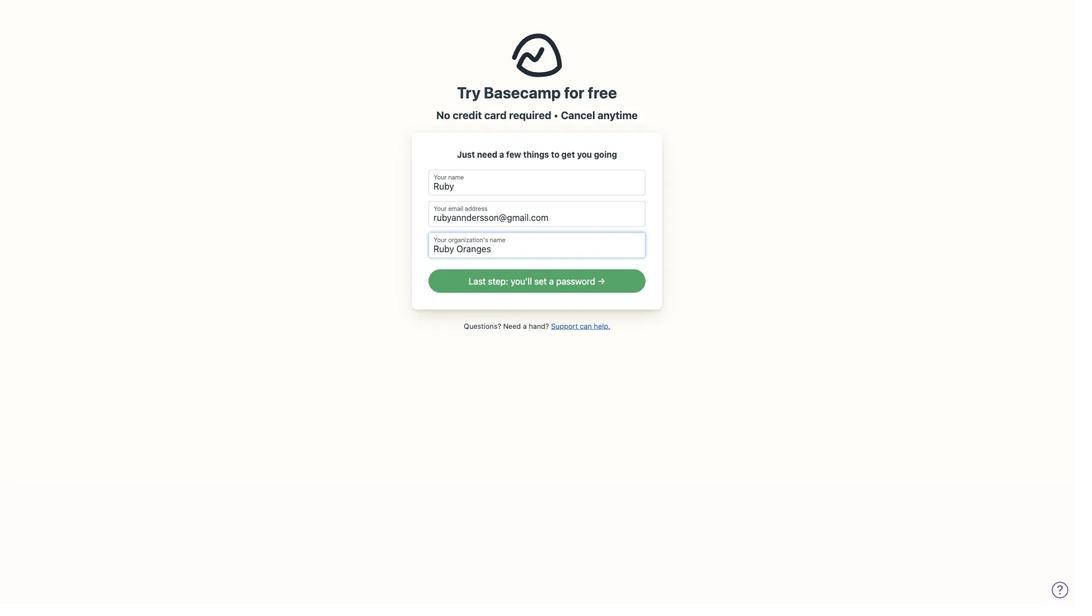 Task type: describe. For each thing, give the bounding box(es) containing it.
questions?
[[464, 322, 501, 330]]

no
[[436, 109, 450, 121]]

try basecamp for free
[[457, 83, 617, 102]]

free
[[588, 83, 617, 102]]

hand?
[[529, 322, 549, 330]]

credit
[[453, 109, 482, 121]]

need
[[477, 149, 497, 159]]

0 vertical spatial name
[[448, 173, 464, 181]]

last
[[469, 276, 486, 286]]

going
[[594, 149, 617, 159]]

a for hand?
[[523, 322, 527, 330]]

just
[[457, 149, 475, 159]]

support can help. link
[[551, 322, 610, 330]]

required
[[509, 109, 551, 121]]

last step: you'll set a password →
[[469, 276, 606, 286]]

help.
[[594, 322, 610, 330]]

step:
[[488, 276, 508, 286]]

support
[[551, 322, 578, 330]]

cancel
[[561, 109, 595, 121]]

address
[[465, 205, 488, 212]]

Your name text field
[[429, 170, 646, 196]]

a for few
[[499, 149, 504, 159]]

password
[[556, 276, 595, 286]]



Task type: vqa. For each thing, say whether or not it's contained in the screenshot.
need
yes



Task type: locate. For each thing, give the bounding box(es) containing it.
basecamp
[[484, 83, 561, 102]]

2 vertical spatial a
[[523, 322, 527, 330]]

no credit card required • cancel anytime
[[436, 109, 638, 121]]

0 horizontal spatial a
[[499, 149, 504, 159]]

a right set
[[549, 276, 554, 286]]

anytime
[[598, 109, 638, 121]]

a inside button
[[549, 276, 554, 286]]

questions? need a hand? support can help.
[[464, 322, 610, 330]]

2 vertical spatial your
[[434, 236, 447, 244]]

your organization's name
[[434, 236, 505, 244]]

0 vertical spatial a
[[499, 149, 504, 159]]

your left organization's
[[434, 236, 447, 244]]

your email address
[[434, 205, 488, 212]]

your
[[434, 173, 447, 181], [434, 205, 447, 212], [434, 236, 447, 244]]

few
[[506, 149, 521, 159]]

•
[[554, 109, 558, 121]]

3 your from the top
[[434, 236, 447, 244]]

try
[[457, 83, 481, 102]]

your for your email address
[[434, 205, 447, 212]]

Your organization's name text field
[[429, 232, 646, 258]]

a right the "need"
[[523, 322, 527, 330]]

1 your from the top
[[434, 173, 447, 181]]

can
[[580, 322, 592, 330]]

1 vertical spatial your
[[434, 205, 447, 212]]

your name
[[434, 173, 464, 181]]

email
[[448, 205, 463, 212]]

name
[[448, 173, 464, 181], [490, 236, 505, 244]]

1 horizontal spatial name
[[490, 236, 505, 244]]

Your email address email field
[[429, 201, 646, 227]]

0 horizontal spatial name
[[448, 173, 464, 181]]

last step: you'll set a password → button
[[429, 269, 646, 293]]

your left email
[[434, 205, 447, 212]]

get
[[561, 149, 575, 159]]

1 vertical spatial a
[[549, 276, 554, 286]]

a left few
[[499, 149, 504, 159]]

your for your name
[[434, 173, 447, 181]]

you
[[577, 149, 592, 159]]

0 vertical spatial your
[[434, 173, 447, 181]]

just need a few things to get you going
[[457, 149, 617, 159]]

things
[[523, 149, 549, 159]]

need
[[503, 322, 521, 330]]

1 vertical spatial name
[[490, 236, 505, 244]]

you'll
[[511, 276, 532, 286]]

for
[[564, 83, 584, 102]]

a
[[499, 149, 504, 159], [549, 276, 554, 286], [523, 322, 527, 330]]

card
[[484, 109, 507, 121]]

2 horizontal spatial a
[[549, 276, 554, 286]]

organization's
[[448, 236, 488, 244]]

your for your organization's name
[[434, 236, 447, 244]]

your up your email address
[[434, 173, 447, 181]]

→
[[598, 276, 606, 286]]

to
[[551, 149, 559, 159]]

name right organization's
[[490, 236, 505, 244]]

name down just
[[448, 173, 464, 181]]

set
[[534, 276, 547, 286]]

2 your from the top
[[434, 205, 447, 212]]

1 horizontal spatial a
[[523, 322, 527, 330]]



